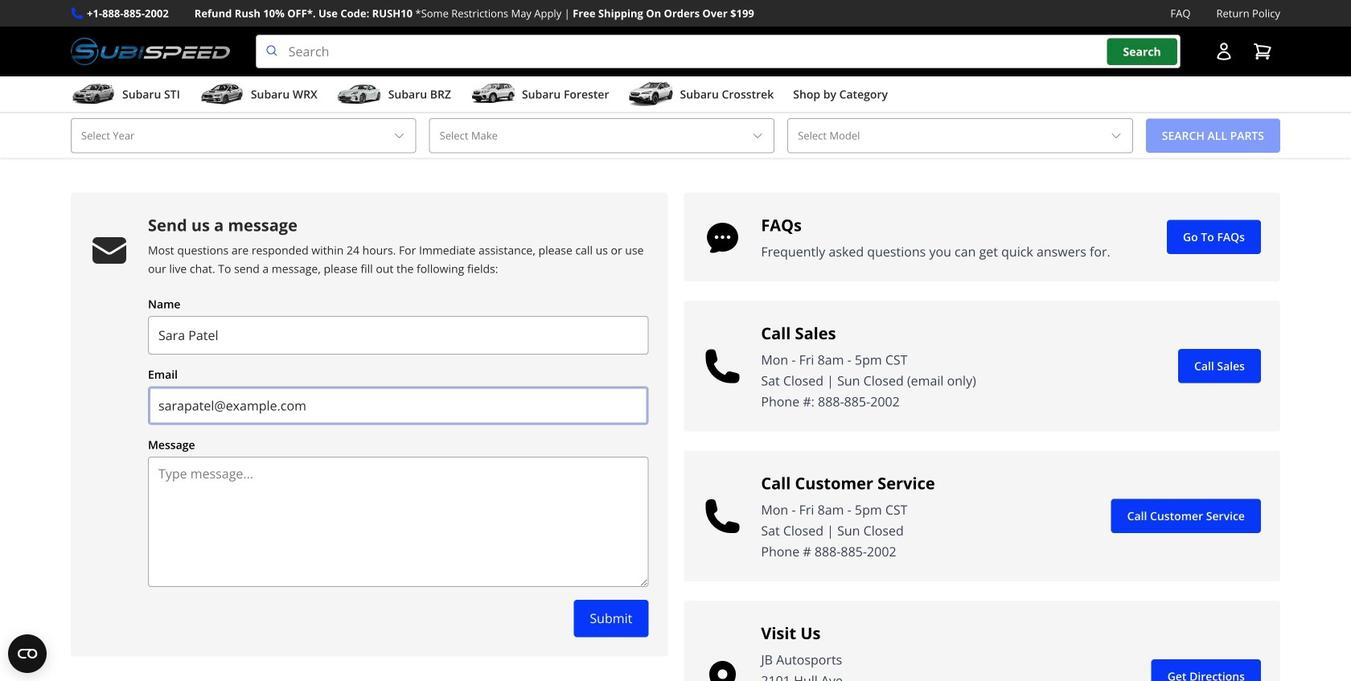 Task type: locate. For each thing, give the bounding box(es) containing it.
search input field
[[256, 35, 1181, 68]]

a subaru crosstrek thumbnail image image
[[629, 82, 674, 106]]

select year image
[[393, 129, 406, 142]]

a subaru forester thumbnail image image
[[471, 82, 516, 106]]

a subaru brz thumbnail image image
[[337, 82, 382, 106]]

button image
[[1215, 42, 1234, 61]]

Email Address text field
[[148, 387, 649, 425]]

Select Model button
[[788, 118, 1133, 153]]

Message text field
[[148, 457, 649, 587]]

subispeed logo image
[[71, 35, 230, 68]]

open widget image
[[8, 635, 47, 673]]



Task type: describe. For each thing, give the bounding box(es) containing it.
select make image
[[752, 129, 764, 142]]

select model image
[[1110, 129, 1123, 142]]

Select Year button
[[71, 118, 416, 153]]

a subaru sti thumbnail image image
[[71, 82, 116, 106]]

a subaru wrx thumbnail image image
[[199, 82, 244, 106]]

Select Make button
[[429, 118, 775, 153]]

name text field
[[148, 316, 649, 355]]



Task type: vqa. For each thing, say whether or not it's contained in the screenshot.
2021 Subaru WRX STI Subaru
no



